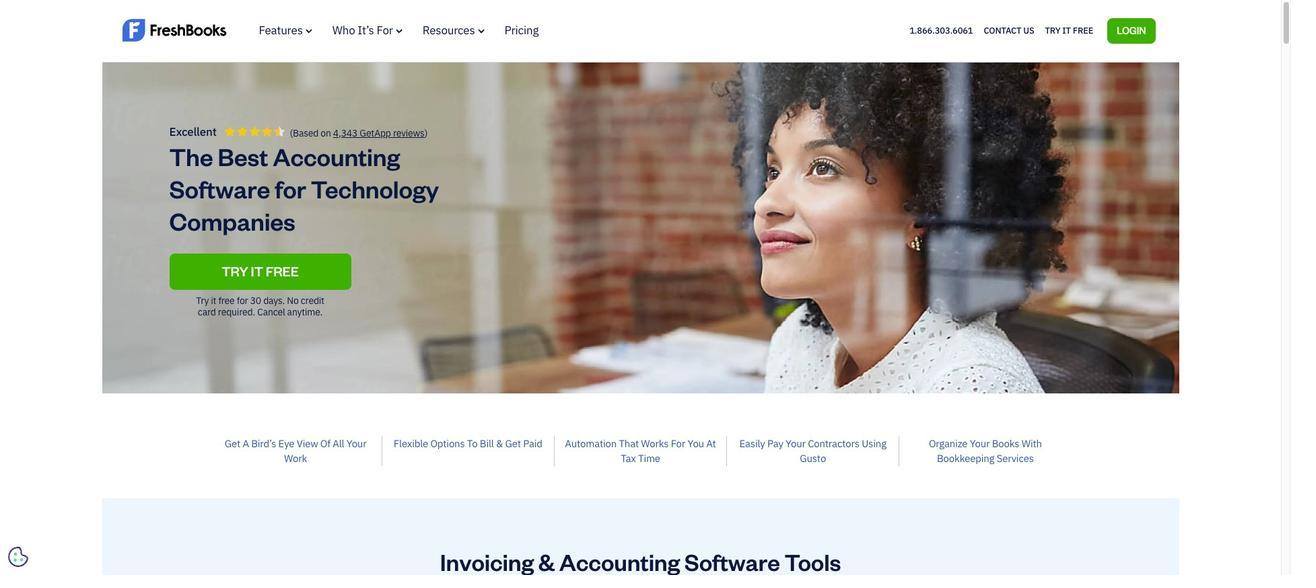 Task type: locate. For each thing, give the bounding box(es) containing it.
work
[[284, 452, 307, 465]]

get a bird's eye view of all your work
[[225, 437, 366, 465]]

your right all
[[346, 437, 366, 450]]

try inside try it free for 30 days. no credit card required. cancel anytime.
[[196, 295, 209, 307]]

try it free
[[222, 262, 299, 280]]

0 vertical spatial it
[[1062, 25, 1071, 36]]

try right us
[[1045, 25, 1061, 36]]

it left free
[[1062, 25, 1071, 36]]

resources link
[[423, 23, 484, 38]]

0 horizontal spatial your
[[346, 437, 366, 450]]

card
[[198, 306, 216, 318]]

4.5 stars image
[[224, 126, 284, 136]]

your up bookkeeping
[[970, 437, 990, 450]]

that
[[619, 437, 639, 450]]

try it free
[[1045, 25, 1093, 36]]

your inside easily pay your contractors using gusto
[[786, 437, 806, 450]]

1 get from the left
[[225, 437, 240, 450]]

automation
[[565, 437, 617, 450]]

try it free link
[[169, 254, 351, 290]]

get right &
[[505, 437, 521, 450]]

contact us
[[984, 25, 1034, 36]]

get
[[225, 437, 240, 450], [505, 437, 521, 450]]

1 horizontal spatial your
[[786, 437, 806, 450]]

features link
[[259, 23, 312, 38]]

reviews
[[393, 127, 425, 139]]

contact us link
[[984, 22, 1034, 40]]

organize
[[929, 437, 967, 450]]

who it's for
[[332, 23, 393, 38]]

(based on 4,343 getapp reviews ) the best accounting software for technology companies
[[169, 127, 439, 237]]

)
[[425, 127, 428, 139]]

required.
[[218, 306, 255, 318]]

try left the free
[[196, 295, 209, 307]]

try for try it free
[[1045, 25, 1061, 36]]

for
[[377, 23, 393, 38], [671, 437, 685, 450]]

it inside try it free for 30 days. no credit card required. cancel anytime.
[[211, 295, 216, 307]]

login
[[1117, 24, 1146, 36]]

0 vertical spatial for
[[275, 173, 306, 205]]

cancel
[[257, 306, 285, 318]]

get inside get a bird's eye view of all your work
[[225, 437, 240, 450]]

1 horizontal spatial try
[[1045, 25, 1061, 36]]

contact
[[984, 25, 1021, 36]]

for left you
[[671, 437, 685, 450]]

days.
[[263, 295, 285, 307]]

for left 30 at the bottom left of the page
[[237, 295, 248, 307]]

0 horizontal spatial try
[[196, 295, 209, 307]]

1 vertical spatial it
[[211, 295, 216, 307]]

1 horizontal spatial get
[[505, 437, 521, 450]]

2 horizontal spatial your
[[970, 437, 990, 450]]

organize your books with bookkeeping services link
[[929, 437, 1042, 465]]

&
[[496, 437, 503, 450]]

the
[[169, 141, 213, 172]]

easily pay your contractors using gusto
[[739, 437, 886, 465]]

get left a
[[225, 437, 240, 450]]

time
[[638, 452, 660, 465]]

for inside the (based on 4,343 getapp reviews ) the best accounting software for technology companies
[[275, 173, 306, 205]]

it
[[1062, 25, 1071, 36], [211, 295, 216, 307]]

bookkeeping
[[937, 452, 994, 465]]

for down accounting
[[275, 173, 306, 205]]

1 vertical spatial for
[[237, 295, 248, 307]]

your inside get a bird's eye view of all your work
[[346, 437, 366, 450]]

try it free for 30 days. no credit card required. cancel anytime.
[[196, 295, 324, 318]]

for
[[275, 173, 306, 205], [237, 295, 248, 307]]

technology
[[311, 173, 439, 205]]

pricing
[[505, 23, 539, 38]]

flexible
[[394, 437, 428, 450]]

login link
[[1107, 18, 1155, 44]]

1 horizontal spatial for
[[671, 437, 685, 450]]

on
[[321, 127, 331, 139]]

1 vertical spatial for
[[671, 437, 685, 450]]

with
[[1022, 437, 1042, 450]]

0 horizontal spatial it
[[211, 295, 216, 307]]

try
[[1045, 25, 1061, 36], [196, 295, 209, 307]]

services
[[997, 452, 1034, 465]]

4,343
[[333, 127, 358, 139]]

1 vertical spatial try
[[196, 295, 209, 307]]

you
[[688, 437, 704, 450]]

accounting
[[273, 141, 400, 172]]

your
[[346, 437, 366, 450], [786, 437, 806, 450], [970, 437, 990, 450]]

it for free
[[211, 295, 216, 307]]

1 your from the left
[[346, 437, 366, 450]]

your right pay
[[786, 437, 806, 450]]

for right it's
[[377, 23, 393, 38]]

to
[[467, 437, 478, 450]]

0 horizontal spatial get
[[225, 437, 240, 450]]

0 vertical spatial try
[[1045, 25, 1061, 36]]

2 your from the left
[[786, 437, 806, 450]]

free
[[266, 262, 299, 280]]

anytime.
[[287, 306, 323, 318]]

gusto
[[800, 452, 826, 465]]

automation that works for you at tax time link
[[565, 437, 716, 465]]

it left the free
[[211, 295, 216, 307]]

automation that works for you at tax time
[[565, 437, 716, 465]]

excellent
[[169, 124, 217, 139]]

1 horizontal spatial it
[[1062, 25, 1071, 36]]

get a bird's eye view of all your work link
[[225, 437, 366, 465]]

cookie preferences image
[[8, 547, 28, 567]]

3 your from the left
[[970, 437, 990, 450]]

1.866.303.6061 link
[[909, 25, 973, 36]]

0 vertical spatial for
[[377, 23, 393, 38]]

(based
[[290, 127, 319, 139]]

0 horizontal spatial for
[[237, 295, 248, 307]]

for inside the automation that works for you at tax time
[[671, 437, 685, 450]]

companies
[[169, 205, 295, 237]]

easily pay your contractors using gusto link
[[739, 437, 886, 465]]

1 horizontal spatial for
[[275, 173, 306, 205]]

bill
[[480, 437, 494, 450]]

who
[[332, 23, 355, 38]]

works
[[641, 437, 669, 450]]



Task type: describe. For each thing, give the bounding box(es) containing it.
best
[[218, 141, 268, 172]]

it
[[251, 262, 263, 280]]

paid
[[523, 437, 542, 450]]

a
[[243, 437, 249, 450]]

of
[[320, 437, 330, 450]]

resources
[[423, 23, 475, 38]]

features
[[259, 23, 303, 38]]

software
[[169, 173, 270, 205]]

contractors
[[808, 437, 859, 450]]

pricing link
[[505, 23, 539, 38]]

try
[[222, 262, 248, 280]]

no
[[287, 295, 299, 307]]

books
[[992, 437, 1019, 450]]

all
[[333, 437, 344, 450]]

pay
[[767, 437, 783, 450]]

us
[[1023, 25, 1034, 36]]

eye
[[278, 437, 294, 450]]

flexible options to bill & get paid link
[[394, 437, 542, 450]]

4,343 getapp reviews link
[[333, 127, 425, 139]]

bird's
[[251, 437, 276, 450]]

freshbooks logo image
[[122, 17, 227, 43]]

at
[[706, 437, 716, 450]]

for inside try it free for 30 days. no credit card required. cancel anytime.
[[237, 295, 248, 307]]

cookie consent banner dialog
[[10, 410, 212, 565]]

your inside organize your books with bookkeeping services
[[970, 437, 990, 450]]

flexible options to bill & get paid
[[394, 437, 542, 450]]

30
[[250, 295, 261, 307]]

organize your books with bookkeeping services
[[929, 437, 1042, 465]]

easily
[[739, 437, 765, 450]]

free
[[218, 295, 235, 307]]

0 horizontal spatial for
[[377, 23, 393, 38]]

try for try it free for 30 days. no credit card required. cancel anytime.
[[196, 295, 209, 307]]

free
[[1073, 25, 1093, 36]]

1.866.303.6061
[[909, 25, 973, 36]]

getapp
[[360, 127, 391, 139]]

credit
[[301, 295, 324, 307]]

view
[[297, 437, 318, 450]]

it for free
[[1062, 25, 1071, 36]]

it's
[[358, 23, 374, 38]]

2 get from the left
[[505, 437, 521, 450]]

tax
[[621, 452, 636, 465]]

using
[[862, 437, 886, 450]]

who it's for link
[[332, 23, 402, 38]]

try it free link
[[1045, 22, 1093, 40]]

options
[[430, 437, 465, 450]]



Task type: vqa. For each thing, say whether or not it's contained in the screenshot.
Easily
yes



